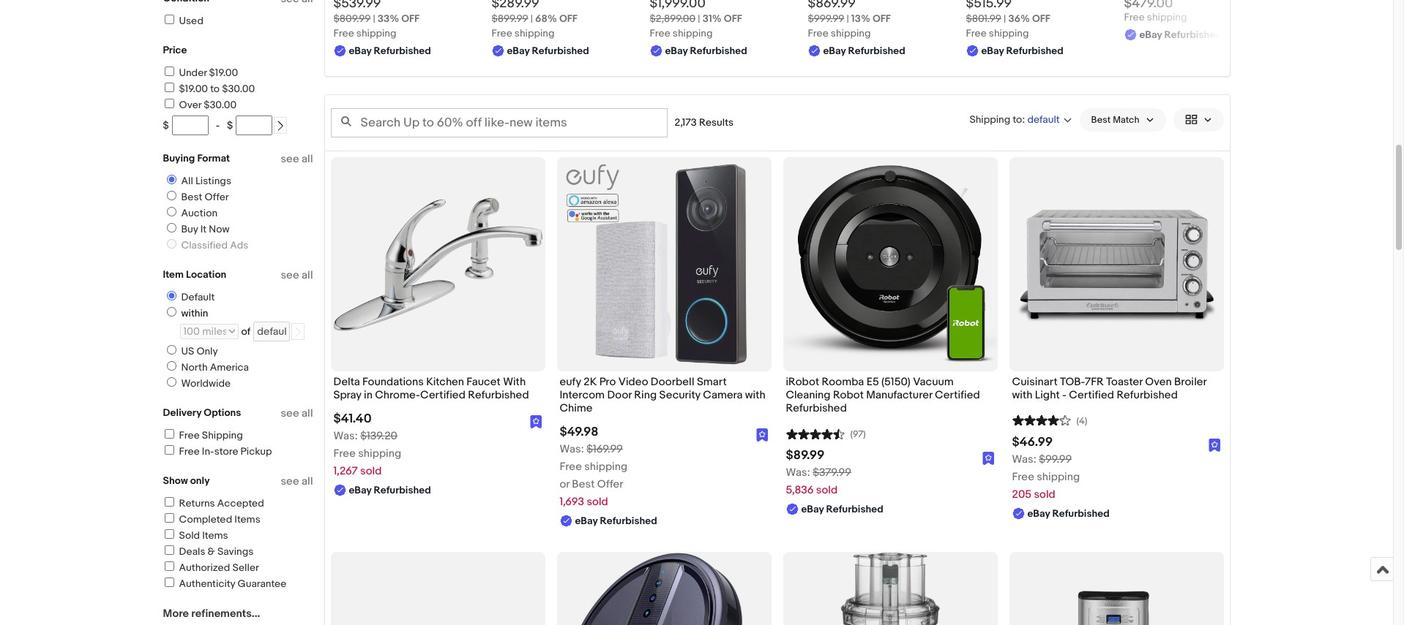 Task type: describe. For each thing, give the bounding box(es) containing it.
buy it now
[[181, 223, 230, 236]]

ebay down $899.99 | 68% off free shipping
[[507, 44, 530, 57]]

free inside $999.99 | 13% off free shipping
[[808, 27, 829, 39]]

over $30.00 link
[[162, 99, 237, 111]]

$801.99 text field
[[966, 12, 1001, 25]]

1 vertical spatial $19.00
[[179, 83, 208, 95]]

$46.99
[[1012, 436, 1053, 450]]

| for $801.99
[[1004, 12, 1006, 25]]

item
[[163, 269, 184, 281]]

| for $809.99
[[373, 12, 375, 25]]

0 vertical spatial $30.00
[[222, 83, 255, 95]]

$41.40
[[333, 412, 372, 427]]

ebay down the 1,267
[[349, 485, 372, 497]]

best for best offer
[[181, 191, 202, 204]]

buy it now link
[[161, 223, 232, 236]]

off for $899.99 | 68% off free shipping
[[559, 12, 577, 25]]

free inside "$809.99 | 33% off free shipping"
[[333, 27, 354, 39]]

deals
[[179, 546, 205, 559]]

Classified Ads radio
[[167, 239, 176, 249]]

best for best match
[[1091, 114, 1111, 126]]

ebay refurbished down $999.99 | 13% off free shipping
[[823, 44, 905, 57]]

all for default
[[302, 269, 313, 283]]

completed items
[[179, 514, 260, 526]]

to for :
[[1013, 113, 1022, 125]]

seller
[[232, 562, 259, 575]]

Under $19.00 checkbox
[[164, 67, 174, 76]]

all for all listings
[[302, 152, 313, 166]]

$899.99 text field
[[492, 12, 528, 25]]

Best Offer radio
[[167, 191, 176, 201]]

savings
[[217, 546, 253, 559]]

classified ads
[[181, 239, 248, 252]]

13%
[[851, 12, 870, 25]]

shipping inside $999.99 | 13% off free shipping
[[831, 27, 871, 39]]

irobot
[[786, 375, 819, 389]]

free inside was: $139.20 free shipping 1,267 sold
[[333, 447, 356, 461]]

items for completed items
[[234, 514, 260, 526]]

all
[[181, 175, 193, 187]]

e5
[[867, 375, 879, 389]]

or
[[560, 478, 570, 492]]

5,836
[[786, 484, 814, 498]]

price
[[163, 44, 187, 56]]

eufy 2k pro video doorbell smart intercom⁣ door ring security camera with chime image
[[557, 157, 771, 372]]

$899.99 | 68% off free shipping
[[492, 12, 577, 39]]

36%
[[1008, 12, 1030, 25]]

broiler
[[1174, 375, 1207, 389]]

item location
[[163, 269, 226, 281]]

North America radio
[[167, 362, 176, 371]]

$99.99
[[1039, 453, 1072, 467]]

[object undefined] image for $89.99
[[982, 452, 995, 466]]

more refinements...
[[163, 608, 260, 622]]

Completed Items checkbox
[[164, 514, 174, 523]]

sold items
[[179, 530, 228, 542]]

with inside eufy 2k pro video doorbell smart intercom⁣ door ring security camera with chime
[[745, 389, 766, 403]]

sold inside was: $99.99 free shipping 205 sold
[[1034, 488, 1055, 502]]

Sold Items checkbox
[[164, 530, 174, 540]]

best inside was: $169.99 free shipping or best offer 1,693 sold
[[572, 478, 595, 492]]

toaster
[[1106, 375, 1143, 389]]

was: for was: $169.99 free shipping or best offer 1,693 sold
[[560, 443, 584, 457]]

delta foundations kitchen faucet with spray in chrome-certified refurbished
[[333, 375, 529, 403]]

Minimum Value text field
[[172, 116, 208, 135]]

auction link
[[161, 207, 220, 220]]

video
[[618, 375, 648, 389]]

$139.20
[[360, 430, 397, 444]]

best offer
[[181, 191, 229, 204]]

only
[[197, 346, 218, 358]]

Authenticity Guarantee checkbox
[[164, 578, 174, 588]]

sold
[[179, 530, 200, 542]]

oven
[[1145, 375, 1172, 389]]

ebay down 205
[[1027, 508, 1050, 521]]

see all for free shipping
[[281, 407, 313, 421]]

Over $30.00 checkbox
[[164, 99, 174, 108]]

returns accepted
[[179, 498, 264, 510]]

1,693
[[560, 496, 584, 510]]

0 vertical spatial -
[[216, 119, 220, 132]]

eufy 2k pro video doorbell smart intercom⁣ door ring security camera with chime link
[[560, 375, 768, 420]]

Enter your search keyword text field
[[331, 108, 667, 137]]

go image
[[293, 327, 303, 338]]

off for $999.99 | 13% off free shipping
[[873, 12, 891, 25]]

$999.99 text field
[[808, 12, 844, 25]]

ebay down $999.99 | 13% off free shipping
[[823, 44, 846, 57]]

$999.99
[[808, 12, 844, 25]]

it
[[200, 223, 207, 236]]

vacuum
[[913, 375, 954, 389]]

with
[[503, 375, 526, 389]]

see all for all listings
[[281, 152, 313, 166]]

[object undefined] image for $49.98
[[756, 428, 768, 443]]

(97) link
[[786, 427, 866, 441]]

Default radio
[[167, 291, 176, 301]]

authorized
[[179, 562, 230, 575]]

see for returns accepted
[[281, 475, 299, 489]]

shipping inside shipping to : default
[[970, 113, 1011, 125]]

pro
[[599, 375, 616, 389]]

$49.98
[[560, 426, 598, 440]]

ebay down the "free shipping"
[[1139, 28, 1162, 41]]

eufy 2k pro video doorbell smart intercom⁣ door ring security camera with chime
[[560, 375, 766, 416]]

see all for default
[[281, 269, 313, 283]]

$ for maximum value text box
[[227, 119, 233, 132]]

1 vertical spatial $30.00
[[204, 99, 237, 111]]

33%
[[378, 12, 399, 25]]

shipping inside $2,899.00 | 31% off free shipping
[[673, 27, 713, 39]]

free inside $899.99 | 68% off free shipping
[[492, 27, 512, 39]]

options
[[204, 407, 241, 419]]

4.5 out of 5 stars image
[[786, 427, 844, 441]]

Free In-store Pickup checkbox
[[164, 446, 174, 455]]

| for $999.99
[[847, 12, 849, 25]]

free inside $801.99 | 36% off free shipping
[[966, 27, 987, 39]]

Buy It Now radio
[[167, 223, 176, 233]]

US Only radio
[[167, 346, 176, 355]]

certified for manufacturer
[[935, 389, 980, 403]]

auction
[[181, 207, 217, 220]]

$899.99
[[492, 12, 528, 25]]

$379.99
[[813, 467, 851, 480]]

best match
[[1091, 114, 1139, 126]]

was: $139.20 free shipping 1,267 sold
[[333, 430, 401, 479]]

ebay down $2,899.00 | 31% off free shipping
[[665, 44, 688, 57]]

&
[[208, 546, 215, 559]]

default
[[181, 291, 215, 304]]

$19.00 to $30.00 link
[[162, 83, 255, 95]]

ads
[[230, 239, 248, 252]]

$809.99 | 33% off free shipping
[[333, 12, 420, 39]]

was: for was: $139.20 free shipping 1,267 sold
[[333, 430, 358, 444]]

under $19.00 link
[[162, 67, 238, 79]]

see all button for default
[[281, 269, 313, 283]]

was: for was: $379.99 5,836 sold
[[786, 467, 810, 480]]

ebay down "$809.99 | 33% off free shipping"
[[349, 44, 372, 57]]

refurbished inside cuisinart tob-7fr toaster oven broiler with light - certified refurbished
[[1117, 389, 1178, 403]]

$ for minimum value text box
[[163, 119, 169, 132]]

Free Shipping checkbox
[[164, 430, 174, 439]]

more
[[163, 608, 189, 622]]

irobot roomba e5 (5150) vacuum cleaning robot manufacturer certified refurbished link
[[786, 375, 995, 420]]

deals & savings link
[[162, 546, 253, 559]]

north america
[[181, 362, 249, 374]]

off for $809.99 | 33% off free shipping
[[401, 12, 420, 25]]

deals & savings
[[179, 546, 253, 559]]

see all button for free shipping
[[281, 407, 313, 421]]

All Listings radio
[[167, 175, 176, 184]]

door
[[607, 389, 632, 403]]

now
[[209, 223, 230, 236]]

sold inside "was: $379.99 5,836 sold"
[[816, 484, 838, 498]]

location
[[186, 269, 226, 281]]

shipping inside $801.99 | 36% off free shipping
[[989, 27, 1029, 39]]

camera
[[703, 389, 743, 403]]

$89.99
[[786, 449, 825, 464]]

cleaning
[[786, 389, 831, 403]]

us only
[[181, 346, 218, 358]]

ebay refurbished down "$809.99 | 33% off free shipping"
[[349, 44, 431, 57]]

0 vertical spatial $19.00
[[209, 67, 238, 79]]

off for $801.99 | 36% off free shipping
[[1032, 12, 1050, 25]]

north america link
[[161, 362, 252, 374]]

shipping inside was: $139.20 free shipping 1,267 sold
[[358, 447, 401, 461]]

7fr
[[1085, 375, 1104, 389]]



Task type: vqa. For each thing, say whether or not it's contained in the screenshot.
Refurbished in Delta Foundations Kitchen Faucet With Spray in Chrome-Certified Refurbished
yes



Task type: locate. For each thing, give the bounding box(es) containing it.
4 see all button from the top
[[281, 475, 313, 489]]

off inside "$809.99 | 33% off free shipping"
[[401, 12, 420, 25]]

classified ads link
[[161, 239, 251, 252]]

| inside $999.99 | 13% off free shipping
[[847, 12, 849, 25]]

ebay down 1,693
[[575, 516, 598, 528]]

1 horizontal spatial with
[[1012, 389, 1033, 403]]

0 horizontal spatial -
[[216, 119, 220, 132]]

all listings link
[[161, 175, 234, 187]]

off right 13%
[[873, 12, 891, 25]]

off
[[401, 12, 420, 25], [559, 12, 577, 25], [724, 12, 742, 25], [873, 12, 891, 25], [1032, 12, 1050, 25]]

1 vertical spatial to
[[1013, 113, 1022, 125]]

[object undefined] image for $41.40
[[530, 415, 542, 429]]

[object undefined] image for $89.99
[[982, 453, 995, 466]]

(4) link
[[1012, 414, 1087, 428]]

of
[[241, 326, 251, 338]]

$801.99 | 36% off free shipping
[[966, 12, 1050, 39]]

to left default
[[1013, 113, 1022, 125]]

1 horizontal spatial $
[[227, 119, 233, 132]]

sold right the 1,267
[[360, 465, 382, 479]]

0 horizontal spatial items
[[202, 530, 228, 542]]

- right light
[[1062, 389, 1067, 403]]

to
[[210, 83, 220, 95], [1013, 113, 1022, 125]]

faucet
[[467, 375, 501, 389]]

see all button left $41.40
[[281, 407, 313, 421]]

authorized seller
[[179, 562, 259, 575]]

show only
[[163, 475, 210, 488]]

certified right 'manufacturer' on the bottom right
[[935, 389, 980, 403]]

intercom⁣
[[560, 389, 605, 403]]

us
[[181, 346, 194, 358]]

$30.00
[[222, 83, 255, 95], [204, 99, 237, 111]]

see left the 1,267
[[281, 475, 299, 489]]

3 see all from the top
[[281, 407, 313, 421]]

| inside "$809.99 | 33% off free shipping"
[[373, 12, 375, 25]]

ebay down '5,836'
[[801, 504, 824, 516]]

Worldwide radio
[[167, 378, 176, 387]]

eufy robovac 25c robotic vacuum cleaner wi-fi smart automatic sweeper robot app image
[[565, 553, 763, 626]]

with inside cuisinart tob-7fr toaster oven broiler with light - certified refurbished
[[1012, 389, 1033, 403]]

5 | from the left
[[1004, 12, 1006, 25]]

$801.99
[[966, 12, 1001, 25]]

| inside $899.99 | 68% off free shipping
[[531, 12, 533, 25]]

4 off from the left
[[873, 12, 891, 25]]

was: inside was: $99.99 free shipping 205 sold
[[1012, 453, 1036, 467]]

- inside cuisinart tob-7fr toaster oven broiler with light - certified refurbished
[[1062, 389, 1067, 403]]

certified inside cuisinart tob-7fr toaster oven broiler with light - certified refurbished
[[1069, 389, 1114, 403]]

see down submit price range image
[[281, 152, 299, 166]]

0 vertical spatial items
[[234, 514, 260, 526]]

1 horizontal spatial items
[[234, 514, 260, 526]]

smart
[[697, 375, 727, 389]]

3 off from the left
[[724, 12, 742, 25]]

0 horizontal spatial offer
[[205, 191, 229, 204]]

see for all listings
[[281, 152, 299, 166]]

0 vertical spatial offer
[[205, 191, 229, 204]]

more refinements... button
[[163, 608, 260, 622]]

free inside was: $169.99 free shipping or best offer 1,693 sold
[[560, 461, 582, 475]]

2k
[[584, 375, 597, 389]]

all for free shipping
[[302, 407, 313, 421]]

all
[[302, 152, 313, 166], [302, 269, 313, 283], [302, 407, 313, 421], [302, 475, 313, 489]]

1 with from the left
[[745, 389, 766, 403]]

free
[[1124, 11, 1145, 23], [333, 27, 354, 39], [492, 27, 512, 39], [650, 27, 670, 39], [808, 27, 829, 39], [966, 27, 987, 39], [179, 430, 200, 442], [179, 446, 200, 458], [333, 447, 356, 461], [560, 461, 582, 475], [1012, 471, 1034, 485]]

only
[[190, 475, 210, 488]]

2 vertical spatial best
[[572, 478, 595, 492]]

best inside dropdown button
[[1091, 114, 1111, 126]]

Used checkbox
[[164, 15, 174, 24]]

best up "auction" link
[[181, 191, 202, 204]]

0 horizontal spatial certified
[[420, 389, 466, 403]]

cuisinart fp-2gmfr elemental 11cup food processor gunmetal certified refurbished image
[[783, 553, 997, 626]]

shipping inside "$809.99 | 33% off free shipping"
[[356, 27, 396, 39]]

was: $99.99 free shipping 205 sold
[[1012, 453, 1080, 502]]

1 horizontal spatial [object undefined] image
[[1208, 439, 1221, 453]]

Authorized Seller checkbox
[[164, 562, 174, 572]]

2 all from the top
[[302, 269, 313, 283]]

see all button for all listings
[[281, 152, 313, 166]]

$30.00 down $19.00 to $30.00
[[204, 99, 237, 111]]

items for sold items
[[202, 530, 228, 542]]

1 | from the left
[[373, 12, 375, 25]]

$999.99 | 13% off free shipping
[[808, 12, 891, 39]]

2 certified from the left
[[935, 389, 980, 403]]

authenticity guarantee
[[179, 578, 287, 591]]

shipping inside was: $169.99 free shipping or best offer 1,693 sold
[[584, 461, 627, 475]]

chime
[[560, 402, 593, 416]]

sold right 1,693
[[587, 496, 608, 510]]

free shipping
[[179, 430, 243, 442]]

see all up go image
[[281, 269, 313, 283]]

see all left $41.40
[[281, 407, 313, 421]]

4 | from the left
[[847, 12, 849, 25]]

within radio
[[167, 307, 176, 317]]

[object undefined] image
[[530, 415, 542, 429], [530, 416, 542, 429], [756, 428, 768, 443], [756, 429, 768, 443], [1208, 439, 1221, 453], [982, 452, 995, 466]]

was: down $41.40
[[333, 430, 358, 444]]

was: up '5,836'
[[786, 467, 810, 480]]

with right camera
[[745, 389, 766, 403]]

match
[[1113, 114, 1139, 126]]

| left 36%
[[1004, 12, 1006, 25]]

delivery
[[163, 407, 201, 419]]

see all left the 1,267
[[281, 475, 313, 489]]

off right 31%
[[724, 12, 742, 25]]

was: down $46.99
[[1012, 453, 1036, 467]]

2 off from the left
[[559, 12, 577, 25]]

to inside shipping to : default
[[1013, 113, 1022, 125]]

0 horizontal spatial $
[[163, 119, 169, 132]]

off right 36%
[[1032, 12, 1050, 25]]

3 all from the top
[[302, 407, 313, 421]]

$30.00 down under $19.00
[[222, 83, 255, 95]]

ebay refurbished down was: $139.20 free shipping 1,267 sold at the bottom left
[[349, 485, 431, 497]]

1 see all button from the top
[[281, 152, 313, 166]]

returns accepted link
[[162, 498, 264, 510]]

3 see all button from the top
[[281, 407, 313, 421]]

with
[[745, 389, 766, 403], [1012, 389, 1033, 403]]

sold items link
[[162, 530, 228, 542]]

0 vertical spatial shipping
[[970, 113, 1011, 125]]

shipping up free in-store pickup
[[202, 430, 243, 442]]

off right 33%
[[401, 12, 420, 25]]

refinements...
[[191, 608, 260, 622]]

see all button down submit price range image
[[281, 152, 313, 166]]

ebay refurbished down "was: $379.99 5,836 sold"
[[801, 504, 883, 516]]

2,173 results
[[675, 116, 734, 129]]

certified left faucet
[[420, 389, 466, 403]]

off inside $2,899.00 | 31% off free shipping
[[724, 12, 742, 25]]

shipping inside was: $99.99 free shipping 205 sold
[[1037, 471, 1080, 485]]

68%
[[535, 12, 557, 25]]

1 vertical spatial offer
[[597, 478, 623, 492]]

1 horizontal spatial $19.00
[[209, 67, 238, 79]]

| inside $801.99 | 36% off free shipping
[[1004, 12, 1006, 25]]

3 certified from the left
[[1069, 389, 1114, 403]]

Auction radio
[[167, 207, 176, 217]]

see all down submit price range image
[[281, 152, 313, 166]]

2 with from the left
[[1012, 389, 1033, 403]]

delta foundations kitchen faucet with spray in chrome-certified refurbished link
[[333, 375, 542, 406]]

used link
[[162, 15, 203, 27]]

cuisinart dcc-1800fr 14 cup coffee maker silver - certified refurbished image
[[1009, 584, 1224, 626]]

was: for was: $99.99 free shipping 205 sold
[[1012, 453, 1036, 467]]

1 horizontal spatial to
[[1013, 113, 1022, 125]]

1 certified from the left
[[420, 389, 466, 403]]

was: down $49.98
[[560, 443, 584, 457]]

delta
[[333, 375, 360, 389]]

ebay refurbished down $899.99 | 68% off free shipping
[[507, 44, 589, 57]]

0 horizontal spatial best
[[181, 191, 202, 204]]

see all button up go image
[[281, 269, 313, 283]]

1 horizontal spatial certified
[[935, 389, 980, 403]]

1 vertical spatial -
[[1062, 389, 1067, 403]]

was: inside "was: $379.99 5,836 sold"
[[786, 467, 810, 480]]

worldwide
[[181, 378, 231, 390]]

ebay refurbished down $801.99 | 36% off free shipping
[[981, 44, 1064, 57]]

4 out of 5 stars image
[[1012, 414, 1071, 428]]

over $30.00
[[179, 99, 237, 111]]

cuisinart
[[1012, 375, 1058, 389]]

classified
[[181, 239, 228, 252]]

delta foundations kitchen faucet with spray in chrome-certified refurbished image
[[331, 157, 545, 372]]

was: inside was: $169.99 free shipping or best offer 1,693 sold
[[560, 443, 584, 457]]

store
[[214, 446, 238, 458]]

5 off from the left
[[1032, 12, 1050, 25]]

tob-
[[1060, 375, 1085, 389]]

default
[[1027, 114, 1060, 126]]

4 all from the top
[[302, 475, 313, 489]]

$2,899.00 text field
[[650, 12, 696, 25]]

0 horizontal spatial shipping
[[202, 430, 243, 442]]

| left 68%
[[531, 12, 533, 25]]

sold right 205
[[1034, 488, 1055, 502]]

offer inside was: $169.99 free shipping or best offer 1,693 sold
[[597, 478, 623, 492]]

returns
[[179, 498, 215, 510]]

1 vertical spatial best
[[181, 191, 202, 204]]

free in-store pickup link
[[162, 446, 272, 458]]

ring
[[634, 389, 657, 403]]

to for $30.00
[[210, 83, 220, 95]]

best right or
[[572, 478, 595, 492]]

Maximum Value text field
[[236, 116, 273, 135]]

ebay refurbished down 1,693
[[575, 516, 657, 528]]

shipping
[[1147, 11, 1187, 23], [356, 27, 396, 39], [515, 27, 555, 39], [673, 27, 713, 39], [831, 27, 871, 39], [989, 27, 1029, 39], [358, 447, 401, 461], [584, 461, 627, 475], [1037, 471, 1080, 485]]

sold down $379.99
[[816, 484, 838, 498]]

free inside $2,899.00 | 31% off free shipping
[[650, 27, 670, 39]]

1 all from the top
[[302, 152, 313, 166]]

manufacturer
[[866, 389, 932, 403]]

1 vertical spatial shipping
[[202, 430, 243, 442]]

1 horizontal spatial best
[[572, 478, 595, 492]]

cuisinart tob-7fr toaster oven broiler with light - certified refurbished image
[[1009, 191, 1224, 338]]

$19.00 down under
[[179, 83, 208, 95]]

| inside $2,899.00 | 31% off free shipping
[[698, 12, 700, 25]]

see for free shipping
[[281, 407, 299, 421]]

1 $ from the left
[[163, 119, 169, 132]]

sold inside was: $169.99 free shipping or best offer 1,693 sold
[[587, 496, 608, 510]]

2 see all button from the top
[[281, 269, 313, 283]]

free inside was: $99.99 free shipping 205 sold
[[1012, 471, 1034, 485]]

Deals & Savings checkbox
[[164, 546, 174, 556]]

off inside $999.99 | 13% off free shipping
[[873, 12, 891, 25]]

| left 13%
[[847, 12, 849, 25]]

2,173
[[675, 116, 697, 129]]

$169.99
[[586, 443, 623, 457]]

sold inside was: $139.20 free shipping 1,267 sold
[[360, 465, 382, 479]]

205
[[1012, 488, 1032, 502]]

see up go image
[[281, 269, 299, 283]]

items up deals & savings
[[202, 530, 228, 542]]

ebay refurbished down $2,899.00 | 31% off free shipping
[[665, 44, 747, 57]]

shipping left : on the right of page
[[970, 113, 1011, 125]]

[object undefined] image for $46.99
[[1208, 439, 1221, 453]]

buying
[[163, 152, 195, 165]]

0 horizontal spatial $19.00
[[179, 83, 208, 95]]

refurbished inside irobot roomba e5 (5150) vacuum cleaning robot manufacturer certified refurbished
[[786, 402, 847, 416]]

was: $379.99 5,836 sold
[[786, 467, 851, 498]]

- down over $30.00
[[216, 119, 220, 132]]

3 see from the top
[[281, 407, 299, 421]]

$19.00 up $19.00 to $30.00
[[209, 67, 238, 79]]

irobot roomba e5 (5150) vacuum cleaning robot manufacturer certified refurbished image
[[783, 165, 997, 363]]

| left 31%
[[698, 12, 700, 25]]

0 vertical spatial to
[[210, 83, 220, 95]]

$2,899.00
[[650, 12, 696, 25]]

1 vertical spatial items
[[202, 530, 228, 542]]

[object undefined] image
[[1208, 439, 1221, 453], [982, 453, 995, 466]]

off right 68%
[[559, 12, 577, 25]]

within
[[181, 307, 208, 320]]

free shipping link
[[162, 430, 243, 442]]

pickup
[[241, 446, 272, 458]]

1 horizontal spatial shipping
[[970, 113, 1011, 125]]

see
[[281, 152, 299, 166], [281, 269, 299, 283], [281, 407, 299, 421], [281, 475, 299, 489]]

0 horizontal spatial with
[[745, 389, 766, 403]]

1 see from the top
[[281, 152, 299, 166]]

roomba
[[822, 375, 864, 389]]

buy
[[181, 223, 198, 236]]

off inside $899.99 | 68% off free shipping
[[559, 12, 577, 25]]

see for default
[[281, 269, 299, 283]]

certified up (4)
[[1069, 389, 1114, 403]]

was: inside was: $139.20 free shipping 1,267 sold
[[333, 430, 358, 444]]

submit price range image
[[275, 121, 286, 131]]

2 | from the left
[[531, 12, 533, 25]]

[object undefined] image for $46.99
[[1208, 439, 1221, 453]]

best left match
[[1091, 114, 1111, 126]]

default text field
[[253, 322, 290, 342]]

items down accepted
[[234, 514, 260, 526]]

offer down $169.99 at the bottom of page
[[597, 478, 623, 492]]

authenticity
[[179, 578, 235, 591]]

1 off from the left
[[401, 12, 420, 25]]

completed
[[179, 514, 232, 526]]

certified inside irobot roomba e5 (5150) vacuum cleaning robot manufacturer certified refurbished
[[935, 389, 980, 403]]

2 see all from the top
[[281, 269, 313, 283]]

off for $2,899.00 | 31% off free shipping
[[724, 12, 742, 25]]

default link
[[161, 291, 218, 304]]

under
[[179, 67, 207, 79]]

format
[[197, 152, 230, 165]]

spray
[[333, 389, 361, 403]]

|
[[373, 12, 375, 25], [531, 12, 533, 25], [698, 12, 700, 25], [847, 12, 849, 25], [1004, 12, 1006, 25]]

1 horizontal spatial offer
[[597, 478, 623, 492]]

results
[[699, 116, 734, 129]]

view: gallery view image
[[1185, 112, 1212, 128]]

ebay down $801.99 | 36% off free shipping
[[981, 44, 1004, 57]]

shipping inside $899.99 | 68% off free shipping
[[515, 27, 555, 39]]

3 | from the left
[[698, 12, 700, 25]]

2 horizontal spatial certified
[[1069, 389, 1114, 403]]

milwaukee 2626-20 m18 oscillating multi-tool, bare tool (certified refurbished) image
[[331, 553, 545, 626]]

doorbell
[[651, 375, 694, 389]]

in-
[[202, 446, 214, 458]]

offer down listings
[[205, 191, 229, 204]]

0 vertical spatial best
[[1091, 114, 1111, 126]]

$ down the over $30.00 checkbox
[[163, 119, 169, 132]]

$809.99 text field
[[333, 12, 371, 25]]

2 see from the top
[[281, 269, 299, 283]]

$ left maximum value text box
[[227, 119, 233, 132]]

to down under $19.00
[[210, 83, 220, 95]]

ebay refurbished down was: $99.99 free shipping 205 sold
[[1027, 508, 1110, 521]]

| for $2,899.00
[[698, 12, 700, 25]]

see all button left the 1,267
[[281, 475, 313, 489]]

1 see all from the top
[[281, 152, 313, 166]]

robot
[[833, 389, 864, 403]]

$19.00 to $30.00 checkbox
[[164, 83, 174, 92]]

certified inside delta foundations kitchen faucet with spray in chrome-certified refurbished
[[420, 389, 466, 403]]

with left light
[[1012, 389, 1033, 403]]

worldwide link
[[161, 378, 234, 390]]

light
[[1035, 389, 1060, 403]]

see left $41.40
[[281, 407, 299, 421]]

certified for chrome-
[[420, 389, 466, 403]]

ebay
[[1139, 28, 1162, 41], [349, 44, 372, 57], [507, 44, 530, 57], [665, 44, 688, 57], [823, 44, 846, 57], [981, 44, 1004, 57], [349, 485, 372, 497], [801, 504, 824, 516], [1027, 508, 1050, 521], [575, 516, 598, 528]]

show
[[163, 475, 188, 488]]

over
[[179, 99, 201, 111]]

off inside $801.99 | 36% off free shipping
[[1032, 12, 1050, 25]]

| for $899.99
[[531, 12, 533, 25]]

(97)
[[850, 429, 866, 441]]

4 see from the top
[[281, 475, 299, 489]]

| left 33%
[[373, 12, 375, 25]]

see all button
[[281, 152, 313, 166], [281, 269, 313, 283], [281, 407, 313, 421], [281, 475, 313, 489]]

0 horizontal spatial to
[[210, 83, 220, 95]]

1 horizontal spatial -
[[1062, 389, 1067, 403]]

4 see all from the top
[[281, 475, 313, 489]]

2 horizontal spatial best
[[1091, 114, 1111, 126]]

2 $ from the left
[[227, 119, 233, 132]]

refurbished inside delta foundations kitchen faucet with spray in chrome-certified refurbished
[[468, 389, 529, 403]]

see all button for returns accepted
[[281, 475, 313, 489]]

-
[[216, 119, 220, 132], [1062, 389, 1067, 403]]

0 horizontal spatial [object undefined] image
[[982, 453, 995, 466]]

all for returns accepted
[[302, 475, 313, 489]]

Returns Accepted checkbox
[[164, 498, 174, 507]]

1,267
[[333, 465, 358, 479]]

see all for returns accepted
[[281, 475, 313, 489]]

ebay refurbished down the "free shipping"
[[1139, 28, 1222, 41]]



